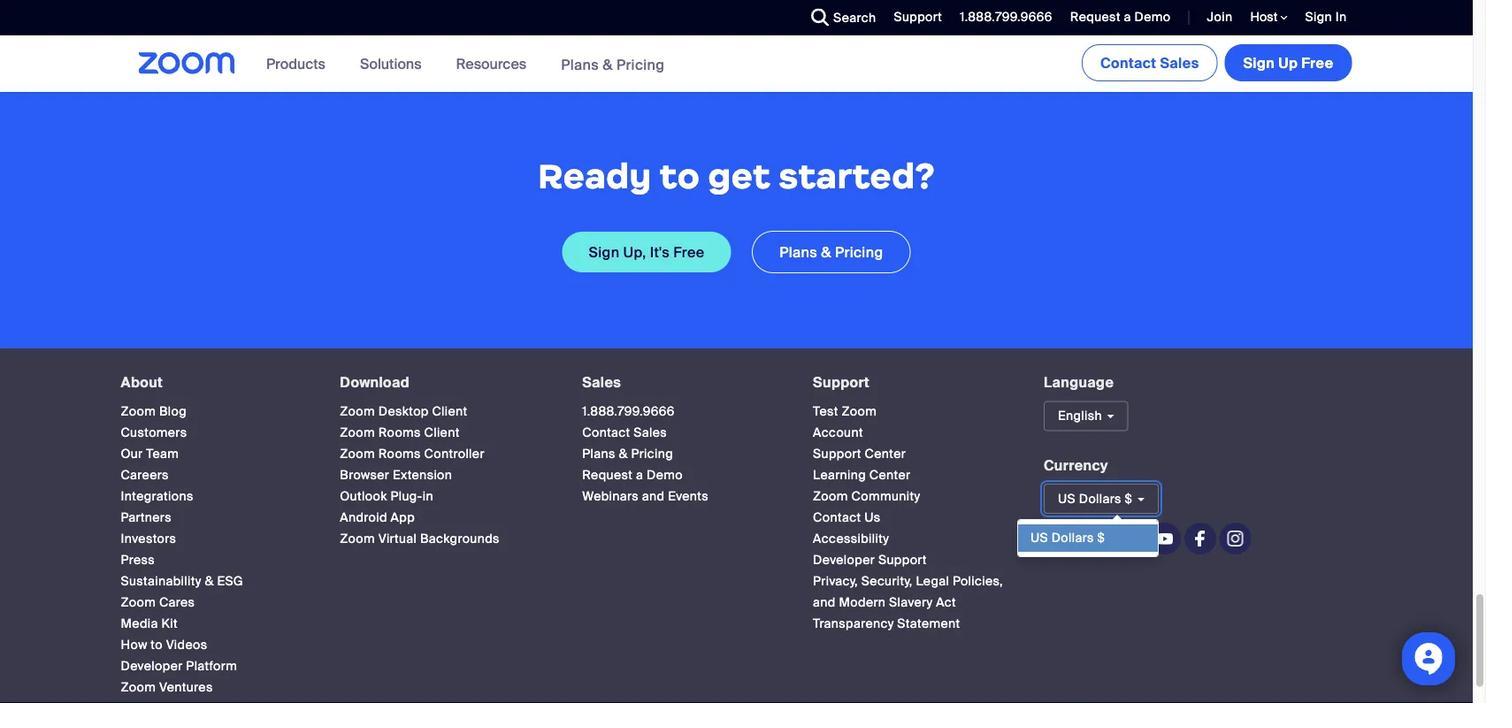 Task type: describe. For each thing, give the bounding box(es) containing it.
support up the security,
[[878, 552, 927, 569]]

search
[[833, 9, 876, 26]]

community
[[852, 489, 920, 505]]

integrations link
[[121, 489, 193, 505]]

sustainability & esg link
[[121, 574, 243, 590]]

pricing inside product information navigation
[[617, 55, 665, 74]]

policies,
[[953, 574, 1003, 590]]

and inside test zoom account support center learning center zoom community contact us accessibility developer support privacy, security, legal policies, and modern slavery act transparency statement
[[813, 595, 836, 611]]

sign for sign up, it's free
[[589, 243, 620, 262]]

ready to get started?
[[538, 155, 935, 198]]

careers
[[121, 467, 169, 484]]

meetings navigation
[[1078, 35, 1356, 85]]

1 vertical spatial client
[[424, 425, 460, 441]]

learning
[[813, 467, 866, 484]]

1 rooms from the top
[[378, 425, 421, 441]]

esg
[[217, 574, 243, 590]]

zoom community link
[[813, 489, 920, 505]]

products button
[[266, 35, 333, 92]]

us dollars $ button
[[1044, 484, 1159, 514]]

privacy,
[[813, 574, 858, 590]]

privacy, security, legal policies, and modern slavery act transparency statement link
[[813, 574, 1003, 632]]

sales link
[[582, 374, 621, 392]]

partners link
[[121, 510, 172, 526]]

a inside 1.888.799.9666 contact sales plans & pricing request a demo webinars and events
[[636, 467, 643, 484]]

test zoom link
[[813, 404, 877, 420]]

$ inside popup button
[[1125, 491, 1133, 507]]

plans inside 1.888.799.9666 contact sales plans & pricing request a demo webinars and events
[[582, 446, 616, 463]]

1.888.799.9666 contact sales plans & pricing request a demo webinars and events
[[582, 404, 709, 505]]

zoom desktop client zoom rooms client zoom rooms controller browser extension outlook plug-in android app zoom virtual backgrounds
[[340, 404, 500, 548]]

solutions button
[[360, 35, 430, 92]]

developer support link
[[813, 552, 927, 569]]

ready to get started? main content
[[0, 0, 1473, 349]]

support down account link
[[813, 446, 862, 463]]

ready
[[538, 155, 652, 198]]

extension
[[393, 467, 452, 484]]

us dollars $ link
[[1018, 525, 1158, 552]]

developer platform link
[[121, 659, 237, 675]]

support up test zoom link
[[813, 374, 870, 392]]

sustainability
[[121, 574, 201, 590]]

our
[[121, 446, 143, 463]]

1 horizontal spatial a
[[1124, 9, 1131, 25]]

plans inside ready to get started? main content
[[780, 243, 817, 262]]

currency
[[1044, 456, 1108, 475]]

transparency
[[813, 616, 894, 632]]

android
[[340, 510, 387, 526]]

sign in
[[1305, 9, 1347, 25]]

desktop
[[378, 404, 429, 420]]

& inside 1.888.799.9666 contact sales plans & pricing request a demo webinars and events
[[619, 446, 628, 463]]

us
[[864, 510, 881, 526]]

virtual
[[378, 531, 417, 548]]

webinars
[[582, 489, 639, 505]]

1 vertical spatial contact sales link
[[582, 425, 667, 441]]

us dollars $ inside popup button
[[1058, 491, 1133, 507]]

sign up, it's free
[[589, 243, 705, 262]]

english
[[1058, 408, 1102, 425]]

dollars inside popup button
[[1079, 491, 1122, 507]]

host
[[1250, 9, 1281, 25]]

language
[[1044, 374, 1114, 392]]

download link
[[340, 374, 410, 392]]

resources button
[[456, 35, 534, 92]]

host button
[[1250, 9, 1288, 26]]

solutions
[[360, 54, 422, 73]]

english button
[[1044, 402, 1129, 432]]

zoom desktop client link
[[340, 404, 468, 420]]

android app link
[[340, 510, 415, 526]]

up
[[1279, 54, 1298, 72]]

security,
[[861, 574, 913, 590]]

1 vertical spatial sales
[[582, 374, 621, 392]]

customers link
[[121, 425, 187, 441]]

legal
[[916, 574, 949, 590]]

contact inside test zoom account support center learning center zoom community contact us accessibility developer support privacy, security, legal policies, and modern slavery act transparency statement
[[813, 510, 861, 526]]

1 vertical spatial dollars
[[1052, 530, 1094, 547]]

our team link
[[121, 446, 179, 463]]

0 horizontal spatial $
[[1097, 530, 1105, 547]]

& inside zoom blog customers our team careers integrations partners investors press sustainability & esg zoom cares media kit how to videos developer platform zoom ventures
[[205, 574, 214, 590]]

sign up free
[[1243, 54, 1334, 72]]

free inside ready to get started? main content
[[673, 243, 705, 262]]

developer inside zoom blog customers our team careers integrations partners investors press sustainability & esg zoom cares media kit how to videos developer platform zoom ventures
[[121, 659, 183, 675]]

platform
[[186, 659, 237, 675]]

account link
[[813, 425, 863, 441]]

developer inside test zoom account support center learning center zoom community contact us accessibility developer support privacy, security, legal policies, and modern slavery act transparency statement
[[813, 552, 875, 569]]

contact inside meetings navigation
[[1100, 54, 1157, 72]]

zoom blog link
[[121, 404, 187, 420]]

1.888.799.9666 for 1.888.799.9666 contact sales plans & pricing request a demo webinars and events
[[582, 404, 675, 420]]

statement
[[897, 616, 960, 632]]

sign up, it's free link
[[562, 232, 731, 273]]

app
[[391, 510, 415, 526]]

investors link
[[121, 531, 176, 548]]

pricing inside ready to get started? main content
[[835, 243, 883, 262]]

backgrounds
[[420, 531, 500, 548]]

1.888.799.9666 for 1.888.799.9666
[[960, 9, 1053, 25]]

resources
[[456, 54, 526, 73]]

up,
[[623, 243, 646, 262]]

request inside 1.888.799.9666 contact sales plans & pricing request a demo webinars and events
[[582, 467, 633, 484]]

zoom logo image
[[138, 52, 235, 74]]

sign for sign up free
[[1243, 54, 1275, 72]]

in
[[1336, 9, 1347, 25]]

plans & pricing inside product information navigation
[[561, 55, 665, 74]]

free inside button
[[1302, 54, 1334, 72]]

events
[[668, 489, 709, 505]]



Task type: locate. For each thing, give the bounding box(es) containing it.
modern
[[839, 595, 886, 611]]

developer down how to videos link
[[121, 659, 183, 675]]

1.888.799.9666 link
[[582, 404, 675, 420]]

demo inside 1.888.799.9666 contact sales plans & pricing request a demo webinars and events
[[647, 467, 683, 484]]

request up the webinars
[[582, 467, 633, 484]]

to
[[660, 155, 700, 198], [151, 637, 163, 654]]

in
[[423, 489, 433, 505]]

1 horizontal spatial request
[[1070, 9, 1121, 25]]

integrations
[[121, 489, 193, 505]]

accessibility link
[[813, 531, 889, 548]]

0 horizontal spatial free
[[673, 243, 705, 262]]

1.888.799.9666
[[960, 9, 1053, 25], [582, 404, 675, 420]]

test zoom account support center learning center zoom community contact us accessibility developer support privacy, security, legal policies, and modern slavery act transparency statement
[[813, 404, 1003, 632]]

support link
[[881, 0, 947, 35], [894, 9, 942, 25], [813, 374, 870, 392]]

1 vertical spatial request
[[582, 467, 633, 484]]

$ down us dollars $ popup button
[[1097, 530, 1105, 547]]

developer down accessibility link
[[813, 552, 875, 569]]

contact down request a demo
[[1100, 54, 1157, 72]]

zoom virtual backgrounds link
[[340, 531, 500, 548]]

client
[[432, 404, 468, 420], [424, 425, 460, 441]]

2 vertical spatial sign
[[589, 243, 620, 262]]

started?
[[779, 155, 935, 198]]

sign for sign in
[[1305, 9, 1332, 25]]

request a demo
[[1070, 9, 1171, 25]]

zoom ventures link
[[121, 680, 213, 696]]

products
[[266, 54, 325, 73]]

dollars down currency
[[1079, 491, 1122, 507]]

account
[[813, 425, 863, 441]]

0 vertical spatial us
[[1058, 491, 1076, 507]]

sign left the in
[[1305, 9, 1332, 25]]

1 vertical spatial a
[[636, 467, 643, 484]]

1 horizontal spatial developer
[[813, 552, 875, 569]]

us down currency
[[1058, 491, 1076, 507]]

1 horizontal spatial free
[[1302, 54, 1334, 72]]

banner
[[117, 35, 1356, 93]]

rooms
[[378, 425, 421, 441], [378, 446, 421, 463]]

0 vertical spatial request
[[1070, 9, 1121, 25]]

free right up
[[1302, 54, 1334, 72]]

contact inside 1.888.799.9666 contact sales plans & pricing request a demo webinars and events
[[582, 425, 630, 441]]

about
[[121, 374, 163, 392]]

join
[[1207, 9, 1233, 25]]

2 vertical spatial pricing
[[631, 446, 673, 463]]

contact up accessibility link
[[813, 510, 861, 526]]

0 horizontal spatial us
[[1031, 530, 1048, 547]]

team
[[146, 446, 179, 463]]

sales inside 1.888.799.9666 contact sales plans & pricing request a demo webinars and events
[[634, 425, 667, 441]]

get
[[708, 155, 770, 198]]

0 vertical spatial center
[[865, 446, 906, 463]]

sales up 1.888.799.9666 'link'
[[582, 374, 621, 392]]

zoom
[[121, 404, 156, 420], [340, 404, 375, 420], [842, 404, 877, 420], [340, 425, 375, 441], [340, 446, 375, 463], [813, 489, 848, 505], [340, 531, 375, 548], [121, 595, 156, 611], [121, 680, 156, 696]]

0 vertical spatial demo
[[1135, 9, 1171, 25]]

0 vertical spatial sign
[[1305, 9, 1332, 25]]

banner containing contact sales
[[117, 35, 1356, 93]]

media kit link
[[121, 616, 178, 632]]

a up 'webinars and events' link
[[636, 467, 643, 484]]

us
[[1058, 491, 1076, 507], [1031, 530, 1048, 547]]

contact us link
[[813, 510, 881, 526]]

1 horizontal spatial 1.888.799.9666
[[960, 9, 1053, 25]]

contact sales link inside meetings navigation
[[1082, 44, 1218, 81]]

1 horizontal spatial contact
[[813, 510, 861, 526]]

1 vertical spatial plans & pricing
[[780, 243, 883, 262]]

sign inside 'sign up free' button
[[1243, 54, 1275, 72]]

0 vertical spatial sales
[[1160, 54, 1199, 72]]

how
[[121, 637, 147, 654]]

learning center link
[[813, 467, 911, 484]]

us dollars $ down currency
[[1058, 491, 1133, 507]]

to inside main content
[[660, 155, 700, 198]]

and
[[642, 489, 665, 505], [813, 595, 836, 611]]

1 vertical spatial $
[[1097, 530, 1105, 547]]

sales
[[1160, 54, 1199, 72], [582, 374, 621, 392], [634, 425, 667, 441]]

0 vertical spatial contact sales link
[[1082, 44, 1218, 81]]

0 vertical spatial pricing
[[617, 55, 665, 74]]

0 horizontal spatial contact sales link
[[582, 425, 667, 441]]

0 vertical spatial dollars
[[1079, 491, 1122, 507]]

1 horizontal spatial demo
[[1135, 9, 1171, 25]]

0 horizontal spatial to
[[151, 637, 163, 654]]

us inside popup button
[[1058, 491, 1076, 507]]

and left events
[[642, 489, 665, 505]]

center up community
[[869, 467, 911, 484]]

sales down request a demo
[[1160, 54, 1199, 72]]

zoom rooms client link
[[340, 425, 460, 441]]

2 horizontal spatial sales
[[1160, 54, 1199, 72]]

blog
[[159, 404, 187, 420]]

press
[[121, 552, 155, 569]]

to down media kit link
[[151, 637, 163, 654]]

slavery
[[889, 595, 933, 611]]

contact sales link down request a demo
[[1082, 44, 1218, 81]]

zoom blog customers our team careers integrations partners investors press sustainability & esg zoom cares media kit how to videos developer platform zoom ventures
[[121, 404, 243, 696]]

request
[[1070, 9, 1121, 25], [582, 467, 633, 484]]

and inside 1.888.799.9666 contact sales plans & pricing request a demo webinars and events
[[642, 489, 665, 505]]

free right it's
[[673, 243, 705, 262]]

rooms down desktop
[[378, 425, 421, 441]]

accessibility
[[813, 531, 889, 548]]

contact sales link down 1.888.799.9666 'link'
[[582, 425, 667, 441]]

& inside ready to get started? main content
[[821, 243, 831, 262]]

demo up 'webinars and events' link
[[647, 467, 683, 484]]

and down the privacy,
[[813, 595, 836, 611]]

request up contact sales
[[1070, 9, 1121, 25]]

1 horizontal spatial plans & pricing
[[780, 243, 883, 262]]

1 vertical spatial us
[[1031, 530, 1048, 547]]

sign left up,
[[589, 243, 620, 262]]

support right search
[[894, 9, 942, 25]]

support
[[894, 9, 942, 25], [813, 374, 870, 392], [813, 446, 862, 463], [878, 552, 927, 569]]

0 vertical spatial 1.888.799.9666
[[960, 9, 1053, 25]]

to left get
[[660, 155, 700, 198]]

0 vertical spatial client
[[432, 404, 468, 420]]

2 vertical spatial contact
[[813, 510, 861, 526]]

press link
[[121, 552, 155, 569]]

1 horizontal spatial sign
[[1243, 54, 1275, 72]]

sign inside sign up, it's free link
[[589, 243, 620, 262]]

& inside product information navigation
[[603, 55, 613, 74]]

careers link
[[121, 467, 169, 484]]

2 rooms from the top
[[378, 446, 421, 463]]

1 vertical spatial pricing
[[835, 243, 883, 262]]

dollars
[[1079, 491, 1122, 507], [1052, 530, 1094, 547]]

contact sales
[[1100, 54, 1199, 72]]

1 horizontal spatial and
[[813, 595, 836, 611]]

1 vertical spatial 1.888.799.9666
[[582, 404, 675, 420]]

0 vertical spatial to
[[660, 155, 700, 198]]

2 vertical spatial plans
[[582, 446, 616, 463]]

1 vertical spatial developer
[[121, 659, 183, 675]]

0 horizontal spatial plans & pricing
[[561, 55, 665, 74]]

1 horizontal spatial $
[[1125, 491, 1133, 507]]

controller
[[424, 446, 485, 463]]

0 vertical spatial plans & pricing
[[561, 55, 665, 74]]

us dollars $
[[1058, 491, 1133, 507], [1031, 530, 1105, 547]]

&
[[603, 55, 613, 74], [821, 243, 831, 262], [619, 446, 628, 463], [205, 574, 214, 590]]

0 vertical spatial a
[[1124, 9, 1131, 25]]

0 vertical spatial and
[[642, 489, 665, 505]]

partners
[[121, 510, 172, 526]]

us dollars $ down us dollars $ popup button
[[1031, 530, 1105, 547]]

support center link
[[813, 446, 906, 463]]

contact
[[1100, 54, 1157, 72], [582, 425, 630, 441], [813, 510, 861, 526]]

outlook
[[340, 489, 387, 505]]

0 horizontal spatial sales
[[582, 374, 621, 392]]

0 vertical spatial rooms
[[378, 425, 421, 441]]

test
[[813, 404, 838, 420]]

browser extension link
[[340, 467, 452, 484]]

us down us dollars $ popup button
[[1031, 530, 1048, 547]]

sales inside meetings navigation
[[1160, 54, 1199, 72]]

0 vertical spatial plans
[[561, 55, 599, 74]]

customers
[[121, 425, 187, 441]]

0 vertical spatial $
[[1125, 491, 1133, 507]]

1 vertical spatial free
[[673, 243, 705, 262]]

center
[[865, 446, 906, 463], [869, 467, 911, 484]]

0 horizontal spatial a
[[636, 467, 643, 484]]

sign
[[1305, 9, 1332, 25], [1243, 54, 1275, 72], [589, 243, 620, 262]]

plans inside product information navigation
[[561, 55, 599, 74]]

videos
[[166, 637, 207, 654]]

1 horizontal spatial contact sales link
[[1082, 44, 1218, 81]]

outlook plug-in link
[[340, 489, 433, 505]]

to inside zoom blog customers our team careers integrations partners investors press sustainability & esg zoom cares media kit how to videos developer platform zoom ventures
[[151, 637, 163, 654]]

1 horizontal spatial us
[[1058, 491, 1076, 507]]

contact down 1.888.799.9666 'link'
[[582, 425, 630, 441]]

plans & pricing
[[561, 55, 665, 74], [780, 243, 883, 262]]

0 horizontal spatial demo
[[647, 467, 683, 484]]

1 vertical spatial demo
[[647, 467, 683, 484]]

sales down 1.888.799.9666 'link'
[[634, 425, 667, 441]]

0 vertical spatial free
[[1302, 54, 1334, 72]]

1 vertical spatial contact
[[582, 425, 630, 441]]

1 vertical spatial rooms
[[378, 446, 421, 463]]

a up contact sales
[[1124, 9, 1131, 25]]

browser
[[340, 467, 389, 484]]

1.888.799.9666 inside 1.888.799.9666 contact sales plans & pricing request a demo webinars and events
[[582, 404, 675, 420]]

$ up us dollars $ link
[[1125, 491, 1133, 507]]

1 vertical spatial to
[[151, 637, 163, 654]]

sign up free button
[[1225, 44, 1352, 81]]

0 horizontal spatial 1.888.799.9666
[[582, 404, 675, 420]]

cares
[[159, 595, 195, 611]]

0 horizontal spatial request
[[582, 467, 633, 484]]

join link up meetings navigation at top
[[1207, 9, 1233, 25]]

1 vertical spatial sign
[[1243, 54, 1275, 72]]

pricing inside 1.888.799.9666 contact sales plans & pricing request a demo webinars and events
[[631, 446, 673, 463]]

0 horizontal spatial contact
[[582, 425, 630, 441]]

join link left host
[[1194, 0, 1237, 35]]

demo up contact sales
[[1135, 9, 1171, 25]]

2 horizontal spatial sign
[[1305, 9, 1332, 25]]

1 vertical spatial plans
[[780, 243, 817, 262]]

sign left up
[[1243, 54, 1275, 72]]

rooms down zoom rooms client link
[[378, 446, 421, 463]]

how to videos link
[[121, 637, 207, 654]]

media
[[121, 616, 158, 632]]

0 horizontal spatial and
[[642, 489, 665, 505]]

0 vertical spatial contact
[[1100, 54, 1157, 72]]

0 horizontal spatial sign
[[589, 243, 620, 262]]

0 vertical spatial us dollars $
[[1058, 491, 1133, 507]]

0 vertical spatial developer
[[813, 552, 875, 569]]

$
[[1125, 491, 1133, 507], [1097, 530, 1105, 547]]

dollars down us dollars $ popup button
[[1052, 530, 1094, 547]]

1 horizontal spatial sales
[[634, 425, 667, 441]]

download
[[340, 374, 410, 392]]

investors
[[121, 531, 176, 548]]

1 vertical spatial center
[[869, 467, 911, 484]]

about link
[[121, 374, 163, 392]]

zoom rooms controller link
[[340, 446, 485, 463]]

0 horizontal spatial developer
[[121, 659, 183, 675]]

zoom cares link
[[121, 595, 195, 611]]

2 vertical spatial sales
[[634, 425, 667, 441]]

center up "learning center" link at the right bottom
[[865, 446, 906, 463]]

plans & pricing inside ready to get started? main content
[[780, 243, 883, 262]]

1 vertical spatial us dollars $
[[1031, 530, 1105, 547]]

2 horizontal spatial contact
[[1100, 54, 1157, 72]]

product information navigation
[[253, 35, 678, 93]]

1 vertical spatial and
[[813, 595, 836, 611]]

1 horizontal spatial to
[[660, 155, 700, 198]]



Task type: vqa. For each thing, say whether or not it's contained in the screenshot.
DEVELOPER
yes



